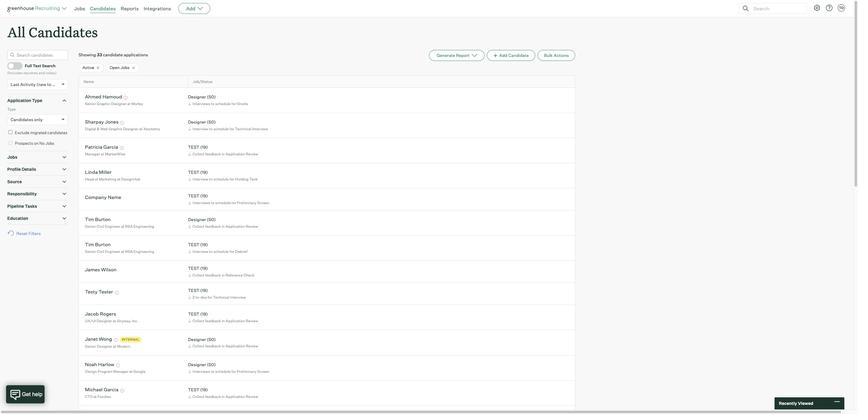 Task type: vqa. For each thing, say whether or not it's contained in the screenshot.


Task type: locate. For each thing, give the bounding box(es) containing it.
recently
[[779, 402, 797, 407]]

0 vertical spatial designer (50) collect feedback in application review
[[188, 217, 258, 229]]

1 feedback from the top
[[205, 152, 221, 157]]

2 test (19) collect feedback in application review from the top
[[188, 312, 258, 324]]

collect feedback in application review link for michael garcia
[[187, 394, 260, 400]]

in left "reference"
[[222, 273, 225, 278]]

in down designer (50) interviews to schedule for preliminary screen
[[222, 395, 225, 400]]

collect feedback in application review link up the test (19) interview to schedule for holding tank
[[187, 151, 260, 157]]

application up the 'debrief'
[[226, 225, 245, 229]]

no
[[39, 141, 45, 146]]

1 screen from the top
[[257, 201, 269, 205]]

name right company
[[108, 195, 121, 201]]

interview inside test (19) 2 to-dos for technical interview
[[230, 296, 246, 300]]

0 horizontal spatial technical
[[213, 296, 229, 300]]

test for collect feedback in reference check link
[[188, 266, 199, 271]]

0 vertical spatial technical
[[235, 127, 251, 131]]

1 collect feedback in application review link from the top
[[187, 151, 260, 157]]

migrated
[[30, 130, 47, 135]]

1 vertical spatial interviews
[[193, 201, 210, 205]]

4 feedback from the top
[[205, 319, 221, 324]]

application for cto at foodies
[[226, 395, 245, 400]]

name down active
[[83, 79, 94, 84]]

graphic down ahmed hamoud link
[[97, 102, 110, 106]]

5 review from the top
[[246, 395, 258, 400]]

manager at marketwise
[[85, 152, 125, 157]]

4 review from the top
[[246, 345, 258, 349]]

in up designer (50) interviews to schedule for preliminary screen
[[222, 345, 225, 349]]

0 vertical spatial engineer
[[105, 225, 120, 229]]

(19) inside test (19) 2 to-dos for technical interview
[[200, 288, 208, 294]]

and
[[39, 71, 45, 75]]

technical down onsite
[[235, 127, 251, 131]]

wong
[[99, 337, 112, 343]]

2 test from the top
[[188, 170, 199, 175]]

patricia garcia has been in application review for more than 5 days image
[[119, 147, 125, 150]]

1 vertical spatial test (19) collect feedback in application review
[[188, 312, 258, 324]]

6 feedback from the top
[[205, 395, 221, 400]]

1 burton from the top
[[95, 217, 111, 223]]

engineer for test (19)
[[105, 250, 120, 254]]

1 vertical spatial tim
[[85, 242, 94, 248]]

add inside popup button
[[186, 5, 195, 12]]

for inside test (19) interviews to schedule for preliminary screen
[[232, 201, 236, 205]]

1 vertical spatial rsa
[[125, 250, 133, 254]]

1 tim burton senior civil engineer at rsa engineering from the top
[[85, 217, 154, 229]]

0 vertical spatial tim
[[85, 217, 94, 223]]

1 preliminary from the top
[[237, 201, 257, 205]]

test inside test (19) 2 to-dos for technical interview
[[188, 288, 199, 294]]

jobs link
[[74, 5, 85, 12]]

candidates only option
[[11, 117, 43, 122]]

(19) inside test (19) interviews to schedule for preliminary screen
[[200, 194, 208, 199]]

to-
[[195, 296, 201, 300]]

1 vertical spatial burton
[[95, 242, 111, 248]]

for for test (19) interview to schedule for debrief
[[230, 250, 234, 254]]

(19) for 2 to-dos for technical interview link
[[200, 288, 208, 294]]

technical for (50)
[[235, 127, 251, 131]]

senior designer at modern
[[85, 345, 130, 349]]

screen for (19)
[[257, 201, 269, 205]]

screen inside test (19) interviews to schedule for preliminary screen
[[257, 201, 269, 205]]

1 horizontal spatial add
[[499, 53, 508, 58]]

ux/ui
[[85, 319, 96, 324]]

testy tester has been in technical interview for more than 14 days image
[[114, 292, 120, 295]]

garcia for patricia garcia
[[103, 144, 118, 150]]

6 test from the top
[[188, 288, 199, 294]]

test (19) collect feedback in application review for michael garcia
[[188, 388, 258, 400]]

6 (19) from the top
[[200, 288, 208, 294]]

1 in from the top
[[222, 152, 225, 157]]

2 vertical spatial candidates
[[11, 117, 33, 122]]

in for senior designer at modern
[[222, 345, 225, 349]]

schedule inside designer (50) interviews to schedule for preliminary screen
[[215, 370, 231, 374]]

3 interviews from the top
[[193, 370, 210, 374]]

tim down company
[[85, 217, 94, 223]]

schedule inside the test (19) interview to schedule for holding tank
[[213, 177, 229, 182]]

1 (50) from the top
[[207, 95, 216, 100]]

2 (50) from the top
[[207, 120, 216, 125]]

graphic down "jones"
[[109, 127, 122, 131]]

candidates right jobs "link"
[[90, 5, 116, 12]]

(50) inside designer (50) interviews to schedule for preliminary screen
[[207, 363, 216, 368]]

test (19) collect feedback in application review down 2 to-dos for technical interview link
[[188, 312, 258, 324]]

2 tim burton senior civil engineer at rsa engineering from the top
[[85, 242, 154, 254]]

interview inside the test (19) interview to schedule for holding tank
[[193, 177, 208, 182]]

designer inside designer (50) interviews to schedule for onsite
[[188, 95, 206, 100]]

designer (50) collect feedback in application review for senior civil engineer at rsa engineering
[[188, 217, 258, 229]]

collect feedback in application review link
[[187, 151, 260, 157], [187, 224, 260, 230], [187, 319, 260, 324], [187, 344, 260, 350], [187, 394, 260, 400]]

1 civil from the top
[[97, 225, 104, 229]]

2 collect feedback in application review link from the top
[[187, 224, 260, 230]]

test inside test (19) interview to schedule for debrief
[[188, 243, 199, 248]]

6 in from the top
[[222, 395, 225, 400]]

1 senior from the top
[[85, 102, 96, 106]]

2 in from the top
[[222, 225, 225, 229]]

actions
[[554, 53, 569, 58]]

3 test (19) collect feedback in application review from the top
[[188, 388, 258, 400]]

engineer down company name link
[[105, 225, 120, 229]]

1 (19) from the top
[[200, 145, 208, 150]]

candidate reports are now available! apply filters and select "view in app" element
[[429, 50, 485, 61]]

td button
[[837, 3, 846, 13]]

0 vertical spatial candidates
[[90, 5, 116, 12]]

1 vertical spatial engineer
[[105, 250, 120, 254]]

0 vertical spatial interviews
[[193, 102, 210, 106]]

rsa for test (19)
[[125, 250, 133, 254]]

review for patricia garcia
[[246, 152, 258, 157]]

1 vertical spatial engineering
[[133, 250, 154, 254]]

burton up james wilson
[[95, 242, 111, 248]]

add for add
[[186, 5, 195, 12]]

(19) for collect feedback in reference check link
[[200, 266, 208, 271]]

1 designer (50) collect feedback in application review from the top
[[188, 217, 258, 229]]

0 vertical spatial test (19) collect feedback in application review
[[188, 145, 258, 157]]

profile
[[7, 167, 21, 172]]

inc.
[[132, 319, 138, 324]]

noah harlow
[[85, 362, 114, 368]]

(50) inside designer (50) interviews to schedule for onsite
[[207, 95, 216, 100]]

sharpay
[[85, 119, 104, 125]]

td button
[[838, 4, 845, 12]]

2 screen from the top
[[257, 370, 269, 374]]

1 vertical spatial tim burton link
[[85, 242, 111, 249]]

manager down patricia
[[85, 152, 100, 157]]

reports link
[[121, 5, 139, 12]]

burton for test
[[95, 242, 111, 248]]

3 in from the top
[[222, 273, 225, 278]]

screen inside designer (50) interviews to schedule for preliminary screen
[[257, 370, 269, 374]]

interviews inside designer (50) interviews to schedule for onsite
[[193, 102, 210, 106]]

3 review from the top
[[246, 319, 258, 324]]

testy tester
[[85, 289, 113, 295]]

candidates down jobs "link"
[[29, 23, 98, 41]]

engineer up wilson
[[105, 250, 120, 254]]

5 test from the top
[[188, 266, 199, 271]]

engineering for designer (50)
[[133, 225, 154, 229]]

5 collect from the top
[[193, 345, 204, 349]]

4 collect feedback in application review link from the top
[[187, 344, 260, 350]]

resumes
[[23, 71, 38, 75]]

technical inside test (19) 2 to-dos for technical interview
[[213, 296, 229, 300]]

(19) inside the test (19) interview to schedule for holding tank
[[200, 170, 208, 175]]

tim burton link up james wilson
[[85, 242, 111, 249]]

interview to schedule for debrief link
[[187, 249, 249, 255]]

2 engineer from the top
[[105, 250, 120, 254]]

1 vertical spatial garcia
[[104, 387, 119, 393]]

exclude
[[15, 130, 29, 135]]

1 interviews to schedule for preliminary screen link from the top
[[187, 200, 271, 206]]

candidates
[[90, 5, 116, 12], [29, 23, 98, 41], [11, 117, 33, 122]]

0 vertical spatial garcia
[[103, 144, 118, 150]]

1 vertical spatial add
[[499, 53, 508, 58]]

test inside test (19) interviews to schedule for preliminary screen
[[188, 194, 199, 199]]

type down last activity (new to old)
[[32, 98, 42, 103]]

garcia up foodies
[[104, 387, 119, 393]]

tim burton link down company
[[85, 217, 111, 224]]

responsibility
[[7, 192, 37, 197]]

test (19) collect feedback in application review down designer (50) interviews to schedule for preliminary screen
[[188, 388, 258, 400]]

feedback
[[205, 152, 221, 157], [205, 225, 221, 229], [205, 273, 221, 278], [205, 319, 221, 324], [205, 345, 221, 349], [205, 395, 221, 400]]

0 vertical spatial tim burton senior civil engineer at rsa engineering
[[85, 217, 154, 229]]

collect for ux/ui designer at anyway, inc.
[[193, 319, 204, 324]]

8 test from the top
[[188, 388, 199, 393]]

for inside designer (50) interviews to schedule for preliminary screen
[[232, 370, 236, 374]]

1 horizontal spatial technical
[[235, 127, 251, 131]]

4 collect from the top
[[193, 319, 204, 324]]

add
[[186, 5, 195, 12], [499, 53, 508, 58]]

for inside the 'designer (50) interview to schedule for technical interview'
[[230, 127, 234, 131]]

2
[[193, 296, 195, 300]]

patricia garcia
[[85, 144, 118, 150]]

5 feedback from the top
[[205, 345, 221, 349]]

collect
[[193, 152, 204, 157], [193, 225, 204, 229], [193, 273, 204, 278], [193, 319, 204, 324], [193, 345, 204, 349], [193, 395, 204, 400]]

(19) inside test (19) collect feedback in reference check
[[200, 266, 208, 271]]

1 review from the top
[[246, 152, 258, 157]]

test for patricia garcia's "collect feedback in application review" link
[[188, 145, 199, 150]]

type down application type
[[7, 107, 16, 112]]

for inside the test (19) interview to schedule for holding tank
[[230, 177, 234, 182]]

4 (50) from the top
[[207, 337, 216, 343]]

1 vertical spatial graphic
[[109, 127, 122, 131]]

garcia up marketwise
[[103, 144, 118, 150]]

greenhouse recruiting image
[[7, 5, 62, 12]]

application down 2 to-dos for technical interview link
[[226, 319, 245, 324]]

0 vertical spatial add
[[186, 5, 195, 12]]

0 vertical spatial tim burton link
[[85, 217, 111, 224]]

1 horizontal spatial manager
[[113, 370, 128, 374]]

tim burton senior civil engineer at rsa engineering down company name link
[[85, 217, 154, 229]]

designer (50) interviews to schedule for preliminary screen
[[188, 363, 269, 374]]

marketwise
[[105, 152, 125, 157]]

application for manager at marketwise
[[226, 152, 245, 157]]

xeometry
[[143, 127, 160, 131]]

(19) inside test (19) interview to schedule for debrief
[[200, 243, 208, 248]]

designer (50) collect feedback in application review down test (19) interviews to schedule for preliminary screen
[[188, 217, 258, 229]]

7 test from the top
[[188, 312, 199, 317]]

jobs right open
[[120, 65, 130, 70]]

1 vertical spatial name
[[108, 195, 121, 201]]

source
[[7, 179, 22, 184]]

showing
[[79, 52, 96, 57]]

to inside designer (50) interviews to schedule for onsite
[[211, 102, 215, 106]]

test (19) collect feedback in application review down "interview to schedule for technical interview" link
[[188, 145, 258, 157]]

test for interview to schedule for holding tank link
[[188, 170, 199, 175]]

0 vertical spatial rsa
[[125, 225, 133, 229]]

designer
[[188, 95, 206, 100], [111, 102, 126, 106], [188, 120, 206, 125], [123, 127, 138, 131], [188, 217, 206, 223], [97, 319, 112, 324], [188, 337, 206, 343], [97, 345, 112, 349], [188, 363, 206, 368]]

preliminary inside designer (50) interviews to schedule for preliminary screen
[[237, 370, 257, 374]]

tim burton link
[[85, 217, 111, 224], [85, 242, 111, 249]]

2 burton from the top
[[95, 242, 111, 248]]

5 (50) from the top
[[207, 363, 216, 368]]

tasks
[[25, 204, 37, 209]]

cto
[[85, 395, 93, 400]]

application for ux/ui designer at anyway, inc.
[[226, 319, 245, 324]]

0 vertical spatial preliminary
[[237, 201, 257, 205]]

tim burton senior civil engineer at rsa engineering up wilson
[[85, 242, 154, 254]]

senior down ahmed
[[85, 102, 96, 106]]

&
[[97, 127, 100, 131]]

cto at foodies
[[85, 395, 111, 400]]

burton down company name link
[[95, 217, 111, 223]]

1 interviews from the top
[[193, 102, 210, 106]]

1 vertical spatial interviews to schedule for preliminary screen link
[[187, 369, 271, 375]]

collect feedback in application review link down 2 to-dos for technical interview link
[[187, 319, 260, 324]]

4 (19) from the top
[[200, 243, 208, 248]]

2 engineering from the top
[[133, 250, 154, 254]]

5 (19) from the top
[[200, 266, 208, 271]]

for
[[232, 102, 236, 106], [230, 127, 234, 131], [230, 177, 234, 182], [232, 201, 236, 205], [230, 250, 234, 254], [208, 296, 212, 300], [232, 370, 236, 374]]

2 tim burton link from the top
[[85, 242, 111, 249]]

candidates up the exclude
[[11, 117, 33, 122]]

engineer
[[105, 225, 120, 229], [105, 250, 120, 254]]

1 test from the top
[[188, 145, 199, 150]]

in up the test (19) interview to schedule for holding tank
[[222, 152, 225, 157]]

1 test (19) collect feedback in application review from the top
[[188, 145, 258, 157]]

3 senior from the top
[[85, 250, 96, 254]]

janet
[[85, 337, 98, 343]]

application type
[[7, 98, 42, 103]]

2 collect from the top
[[193, 225, 204, 229]]

2 rsa from the top
[[125, 250, 133, 254]]

5 in from the top
[[222, 345, 225, 349]]

Search candidates field
[[7, 50, 68, 60]]

rsa for designer (50)
[[125, 225, 133, 229]]

designer inside designer (50) interviews to schedule for preliminary screen
[[188, 363, 206, 368]]

michael garcia has been in application review for more than 5 days image
[[120, 390, 125, 393]]

to inside designer (50) interviews to schedule for preliminary screen
[[211, 370, 215, 374]]

test for michael garcia's "collect feedback in application review" link
[[188, 388, 199, 393]]

1 vertical spatial tim burton senior civil engineer at rsa engineering
[[85, 242, 154, 254]]

in up test (19) interview to schedule for debrief
[[222, 225, 225, 229]]

0 vertical spatial screen
[[257, 201, 269, 205]]

1 vertical spatial screen
[[257, 370, 269, 374]]

preliminary inside test (19) interviews to schedule for preliminary screen
[[237, 201, 257, 205]]

schedule
[[215, 102, 231, 106], [213, 127, 229, 131], [213, 177, 229, 182], [215, 201, 231, 205], [213, 250, 229, 254], [215, 370, 231, 374]]

checkmark image
[[10, 63, 15, 68]]

notes)
[[46, 71, 56, 75]]

2 (19) from the top
[[200, 170, 208, 175]]

schedule inside designer (50) interviews to schedule for onsite
[[215, 102, 231, 106]]

1 rsa from the top
[[125, 225, 133, 229]]

application up the test (19) interview to schedule for holding tank
[[226, 152, 245, 157]]

for for designer (50) interviews to schedule for onsite
[[232, 102, 236, 106]]

bulk actions
[[544, 53, 569, 58]]

collect inside test (19) collect feedback in reference check
[[193, 273, 204, 278]]

to for test (19) interview to schedule for debrief
[[209, 250, 213, 254]]

test inside test (19) collect feedback in reference check
[[188, 266, 199, 271]]

2 designer (50) collect feedback in application review from the top
[[188, 337, 258, 349]]

for inside test (19) 2 to-dos for technical interview
[[208, 296, 212, 300]]

2 interviews from the top
[[193, 201, 210, 205]]

in
[[222, 152, 225, 157], [222, 225, 225, 229], [222, 273, 225, 278], [222, 319, 225, 324], [222, 345, 225, 349], [222, 395, 225, 400]]

senior
[[85, 102, 96, 106], [85, 225, 96, 229], [85, 250, 96, 254], [85, 345, 96, 349]]

recently viewed
[[779, 402, 814, 407]]

application up designer (50) interviews to schedule for preliminary screen
[[226, 345, 245, 349]]

jobs left the candidates link
[[74, 5, 85, 12]]

to inside test (19) interviews to schedule for preliminary screen
[[211, 201, 215, 205]]

0 vertical spatial interviews to schedule for preliminary screen link
[[187, 200, 271, 206]]

3 feedback from the top
[[205, 273, 221, 278]]

1 vertical spatial civil
[[97, 250, 104, 254]]

3 test from the top
[[188, 194, 199, 199]]

1 horizontal spatial type
[[32, 98, 42, 103]]

in down 2 to-dos for technical interview link
[[222, 319, 225, 324]]

2 interviews to schedule for preliminary screen link from the top
[[187, 369, 271, 375]]

details
[[22, 167, 36, 172]]

2 civil from the top
[[97, 250, 104, 254]]

senior up james
[[85, 250, 96, 254]]

senior down company
[[85, 225, 96, 229]]

0 vertical spatial engineering
[[133, 225, 154, 229]]

senior down janet
[[85, 345, 96, 349]]

1 tim burton link from the top
[[85, 217, 111, 224]]

civil up james wilson
[[97, 250, 104, 254]]

to for last activity (new to old)
[[47, 82, 51, 87]]

3 collect from the top
[[193, 273, 204, 278]]

tim burton link for designer
[[85, 217, 111, 224]]

0 horizontal spatial add
[[186, 5, 195, 12]]

6 collect from the top
[[193, 395, 204, 400]]

civil down company name link
[[97, 225, 104, 229]]

for inside designer (50) interviews to schedule for onsite
[[232, 102, 236, 106]]

to inside the 'designer (50) interview to schedule for technical interview'
[[209, 127, 213, 131]]

to for designer (50) interviews to schedule for preliminary screen
[[211, 370, 215, 374]]

4 in from the top
[[222, 319, 225, 324]]

last activity (new to old)
[[11, 82, 60, 87]]

(includes
[[7, 71, 23, 75]]

33
[[97, 52, 102, 57]]

to inside test (19) interview to schedule for debrief
[[209, 250, 213, 254]]

jobs
[[74, 5, 85, 12], [120, 65, 130, 70], [45, 141, 54, 146], [7, 155, 17, 160]]

schedule inside test (19) interview to schedule for debrief
[[213, 250, 229, 254]]

schedule inside the 'designer (50) interview to schedule for technical interview'
[[213, 127, 229, 131]]

for for designer (50) interview to schedule for technical interview
[[230, 127, 234, 131]]

8 (19) from the top
[[200, 388, 208, 393]]

test inside the test (19) interview to schedule for holding tank
[[188, 170, 199, 175]]

2 feedback from the top
[[205, 225, 221, 229]]

designer (50) collect feedback in application review
[[188, 217, 258, 229], [188, 337, 258, 349]]

application down designer (50) interviews to schedule for preliminary screen
[[226, 395, 245, 400]]

designer (50) collect feedback in application review up designer (50) interviews to schedule for preliminary screen
[[188, 337, 258, 349]]

collect feedback in application review link up test (19) interview to schedule for debrief
[[187, 224, 260, 230]]

0 vertical spatial burton
[[95, 217, 111, 223]]

1 vertical spatial designer (50) collect feedback in application review
[[188, 337, 258, 349]]

jacob rogers link
[[85, 311, 116, 318]]

2 to-dos for technical interview link
[[187, 295, 248, 301]]

interviews inside designer (50) interviews to schedule for preliminary screen
[[193, 370, 210, 374]]

1 engineering from the top
[[133, 225, 154, 229]]

review
[[246, 152, 258, 157], [246, 225, 258, 229], [246, 319, 258, 324], [246, 345, 258, 349], [246, 395, 258, 400]]

1 vertical spatial technical
[[213, 296, 229, 300]]

tim up james
[[85, 242, 94, 248]]

1 engineer from the top
[[105, 225, 120, 229]]

patricia garcia link
[[85, 144, 118, 151]]

0 vertical spatial type
[[32, 98, 42, 103]]

7 (19) from the top
[[200, 312, 208, 317]]

technical right dos
[[213, 296, 229, 300]]

to inside the test (19) interview to schedule for holding tank
[[209, 177, 213, 182]]

(50) inside the 'designer (50) interview to schedule for technical interview'
[[207, 120, 216, 125]]

application
[[7, 98, 31, 103], [226, 152, 245, 157], [226, 225, 245, 229], [226, 319, 245, 324], [226, 345, 245, 349], [226, 395, 245, 400]]

collect feedback in application review link up designer (50) interviews to schedule for preliminary screen
[[187, 344, 260, 350]]

1 collect from the top
[[193, 152, 204, 157]]

3 collect feedback in application review link from the top
[[187, 319, 260, 324]]

1 vertical spatial type
[[7, 107, 16, 112]]

technical inside the 'designer (50) interview to schedule for technical interview'
[[235, 127, 251, 131]]

tim for designer
[[85, 217, 94, 223]]

3 (19) from the top
[[200, 194, 208, 199]]

generate
[[437, 53, 455, 58]]

jacob
[[85, 311, 99, 318]]

candidates
[[47, 130, 67, 135]]

activity
[[20, 82, 36, 87]]

schedule inside test (19) interviews to schedule for preliminary screen
[[215, 201, 231, 205]]

in inside test (19) collect feedback in reference check
[[222, 273, 225, 278]]

2 tim from the top
[[85, 242, 94, 248]]

technical
[[235, 127, 251, 131], [213, 296, 229, 300]]

collect feedback in application review link down designer (50) interviews to schedule for preliminary screen
[[187, 394, 260, 400]]

1 tim from the top
[[85, 217, 94, 223]]

interview inside test (19) interview to schedule for debrief
[[193, 250, 208, 254]]

collect for manager at marketwise
[[193, 152, 204, 157]]

2 preliminary from the top
[[237, 370, 257, 374]]

for inside test (19) interview to schedule for debrief
[[230, 250, 234, 254]]

0 vertical spatial civil
[[97, 225, 104, 229]]

to for test (19) interviews to schedule for preliminary screen
[[211, 201, 215, 205]]

candidates inside the type element
[[11, 117, 33, 122]]

tim burton senior civil engineer at rsa engineering for test
[[85, 242, 154, 254]]

active
[[83, 65, 94, 70]]

pipeline
[[7, 204, 24, 209]]

designer inside jacob rogers ux/ui designer at anyway, inc.
[[97, 319, 112, 324]]

2 vertical spatial interviews
[[193, 370, 210, 374]]

a follow-up was set for sep 22, 2023 for noah harlow image
[[115, 365, 121, 368]]

2 vertical spatial test (19) collect feedback in application review
[[188, 388, 258, 400]]

manager down a follow-up was set for sep 22, 2023 for noah harlow 'icon'
[[113, 370, 128, 374]]

interviews to schedule for preliminary screen link for (19)
[[187, 200, 271, 206]]

1 vertical spatial preliminary
[[237, 370, 257, 374]]

0 horizontal spatial manager
[[85, 152, 100, 157]]

add button
[[178, 3, 210, 14]]

0 vertical spatial name
[[83, 79, 94, 84]]

senior graphic designer at morley
[[85, 102, 143, 106]]

feedback inside test (19) collect feedback in reference check
[[205, 273, 221, 278]]

4 test from the top
[[188, 243, 199, 248]]

candidates for candidates only
[[11, 117, 33, 122]]

application for senior civil engineer at rsa engineering
[[226, 225, 245, 229]]

collect for cto at foodies
[[193, 395, 204, 400]]

5 collect feedback in application review link from the top
[[187, 394, 260, 400]]



Task type: describe. For each thing, give the bounding box(es) containing it.
schedule for designer (50) interview to schedule for technical interview
[[213, 127, 229, 131]]

candidates for candidates
[[90, 5, 116, 12]]

4 senior from the top
[[85, 345, 96, 349]]

engineering for test (19)
[[133, 250, 154, 254]]

schedule for test (19) interview to schedule for debrief
[[213, 250, 229, 254]]

viewed
[[798, 402, 814, 407]]

candidate
[[508, 53, 529, 58]]

dos
[[201, 296, 207, 300]]

at inside linda miller head of marketing at designhub
[[117, 177, 120, 182]]

test for 2 to-dos for technical interview link
[[188, 288, 199, 294]]

civil for test (19)
[[97, 250, 104, 254]]

tim burton senior civil engineer at rsa engineering for designer
[[85, 217, 154, 229]]

in for cto at foodies
[[222, 395, 225, 400]]

rogers
[[100, 311, 116, 318]]

miller
[[99, 169, 112, 176]]

jones
[[105, 119, 119, 125]]

0 vertical spatial graphic
[[97, 102, 110, 106]]

last activity (new to old) option
[[11, 82, 60, 87]]

schedule for designer (50) interviews to schedule for onsite
[[215, 102, 231, 106]]

in for ux/ui designer at anyway, inc.
[[222, 319, 225, 324]]

ahmed hamoud has been in onsite for more than 21 days image
[[123, 96, 129, 100]]

testy
[[85, 289, 98, 295]]

Search text field
[[752, 4, 801, 13]]

collect feedback in application review link for janet wong
[[187, 344, 260, 350]]

burton for designer
[[95, 217, 111, 223]]

preliminary for (50)
[[237, 370, 257, 374]]

designer (50) collect feedback in application review for senior designer at modern
[[188, 337, 258, 349]]

harlow
[[98, 362, 114, 368]]

collect for senior designer at modern
[[193, 345, 204, 349]]

interview to schedule for technical interview link
[[187, 126, 270, 132]]

1 horizontal spatial name
[[108, 195, 121, 201]]

only
[[34, 117, 43, 122]]

program
[[98, 370, 113, 374]]

ahmed hamoud
[[85, 94, 122, 100]]

feedback for manager at marketwise
[[205, 152, 221, 157]]

michael garcia
[[85, 387, 119, 393]]

interview for designer (50) interview to schedule for technical interview
[[193, 127, 208, 131]]

test (19) collect feedback in application review for patricia garcia
[[188, 145, 258, 157]]

filters
[[29, 231, 41, 236]]

showing 33 candidate applications
[[79, 52, 148, 57]]

michael
[[85, 387, 103, 393]]

test (19) interview to schedule for holding tank
[[188, 170, 258, 182]]

interview for test (19) interview to schedule for debrief
[[193, 250, 208, 254]]

garcia for michael garcia
[[104, 387, 119, 393]]

interview to schedule for holding tank link
[[187, 177, 259, 182]]

design program manager at google
[[85, 370, 146, 374]]

candidates link
[[90, 5, 116, 12]]

sharpay jones has been in technical interview for more than 14 days image
[[120, 122, 125, 125]]

generate report button
[[429, 50, 485, 61]]

janet wong has been in application review for more than 5 days image
[[113, 339, 119, 343]]

foodies
[[98, 395, 111, 400]]

Prospects on No Jobs checkbox
[[8, 141, 12, 145]]

test for the "interview to schedule for debrief" link
[[188, 243, 199, 248]]

linda miller link
[[85, 169, 112, 176]]

(19) for michael garcia's "collect feedback in application review" link
[[200, 388, 208, 393]]

engineer for designer (50)
[[105, 225, 120, 229]]

web
[[100, 127, 108, 131]]

0 vertical spatial manager
[[85, 152, 100, 157]]

all candidates
[[7, 23, 98, 41]]

integrations
[[144, 5, 171, 12]]

collect feedback in reference check link
[[187, 273, 256, 279]]

onsite
[[237, 102, 248, 106]]

holding
[[235, 177, 249, 182]]

search
[[42, 63, 56, 68]]

feedback for senior civil engineer at rsa engineering
[[205, 225, 221, 229]]

schedule for test (19) interviews to schedule for preliminary screen
[[215, 201, 231, 205]]

application for senior designer at modern
[[226, 345, 245, 349]]

(50) for sharpay jones
[[207, 120, 216, 125]]

add candidate link
[[487, 50, 535, 61]]

screen for (50)
[[257, 370, 269, 374]]

for for test (19) interviews to schedule for preliminary screen
[[232, 201, 236, 205]]

in for manager at marketwise
[[222, 152, 225, 157]]

civil for designer (50)
[[97, 225, 104, 229]]

wilson
[[101, 267, 117, 273]]

jacob rogers ux/ui designer at anyway, inc.
[[85, 311, 138, 324]]

collect feedback in application review link for patricia garcia
[[187, 151, 260, 157]]

1 vertical spatial manager
[[113, 370, 128, 374]]

(50) for noah harlow
[[207, 363, 216, 368]]

test for third "collect feedback in application review" link from the bottom of the page
[[188, 312, 199, 317]]

sharpay jones link
[[85, 119, 119, 126]]

to for designer (50) interview to schedule for technical interview
[[209, 127, 213, 131]]

reset filters button
[[7, 228, 44, 239]]

test (19) 2 to-dos for technical interview
[[188, 288, 246, 300]]

on
[[34, 141, 39, 146]]

configure image
[[814, 4, 821, 12]]

tim for test
[[85, 242, 94, 248]]

test (19) interview to schedule for debrief
[[188, 243, 248, 254]]

review for janet wong
[[246, 345, 258, 349]]

jobs up profile on the top of page
[[7, 155, 17, 160]]

designer inside the 'designer (50) interview to schedule for technical interview'
[[188, 120, 206, 125]]

interviews for noah harlow
[[193, 370, 210, 374]]

3 (50) from the top
[[207, 217, 216, 223]]

pipeline tasks
[[7, 204, 37, 209]]

collect for senior civil engineer at rsa engineering
[[193, 225, 204, 229]]

designer (50) interviews to schedule for onsite
[[188, 95, 248, 106]]

(50) for ahmed hamoud
[[207, 95, 216, 100]]

interviews to schedule for preliminary screen link for (50)
[[187, 369, 271, 375]]

feedback for cto at foodies
[[205, 395, 221, 400]]

(19) for interview to schedule for holding tank link
[[200, 170, 208, 175]]

text
[[33, 63, 41, 68]]

reset filters
[[16, 231, 41, 236]]

interviews inside test (19) interviews to schedule for preliminary screen
[[193, 201, 210, 205]]

preliminary for (19)
[[237, 201, 257, 205]]

marketing
[[99, 177, 116, 182]]

noah
[[85, 362, 97, 368]]

schedule for test (19) interview to schedule for holding tank
[[213, 177, 229, 182]]

for for test (19) 2 to-dos for technical interview
[[208, 296, 212, 300]]

review for michael garcia
[[246, 395, 258, 400]]

profile details
[[7, 167, 36, 172]]

janet wong link
[[85, 337, 112, 344]]

0 horizontal spatial name
[[83, 79, 94, 84]]

company name
[[85, 195, 121, 201]]

test (19) collect feedback in reference check
[[188, 266, 254, 278]]

google
[[133, 370, 146, 374]]

(19) for the "interview to schedule for debrief" link
[[200, 243, 208, 248]]

debrief
[[235, 250, 248, 254]]

company name link
[[85, 195, 121, 202]]

1 vertical spatial candidates
[[29, 23, 98, 41]]

prospects
[[15, 141, 33, 146]]

feedback for ux/ui designer at anyway, inc.
[[205, 319, 221, 324]]

designhub
[[121, 177, 140, 182]]

td
[[839, 6, 844, 10]]

schedule for designer (50) interviews to schedule for preliminary screen
[[215, 370, 231, 374]]

0 horizontal spatial type
[[7, 107, 16, 112]]

add for add candidate
[[499, 53, 508, 58]]

reference
[[226, 273, 243, 278]]

add candidate
[[499, 53, 529, 58]]

to for test (19) interview to schedule for holding tank
[[209, 177, 213, 182]]

modern
[[117, 345, 130, 349]]

ahmed
[[85, 94, 101, 100]]

janet wong
[[85, 337, 112, 343]]

type element
[[7, 107, 68, 129]]

at inside jacob rogers ux/ui designer at anyway, inc.
[[113, 319, 116, 324]]

interview for test (19) interview to schedule for holding tank
[[193, 177, 208, 182]]

in for senior civil engineer at rsa engineering
[[222, 225, 225, 229]]

of
[[95, 177, 98, 182]]

interviews for ahmed hamoud
[[193, 102, 210, 106]]

james wilson
[[85, 267, 117, 273]]

for for designer (50) interviews to schedule for preliminary screen
[[232, 370, 236, 374]]

2 review from the top
[[246, 225, 258, 229]]

old)
[[52, 82, 60, 87]]

(50) for janet wong
[[207, 337, 216, 343]]

designer (50) interview to schedule for technical interview
[[188, 120, 268, 131]]

to for designer (50) interviews to schedule for onsite
[[211, 102, 215, 106]]

report
[[456, 53, 470, 58]]

(19) for third "collect feedback in application review" link from the bottom of the page
[[200, 312, 208, 317]]

candidate
[[103, 52, 123, 57]]

head
[[85, 177, 94, 182]]

integrations link
[[144, 5, 171, 12]]

company
[[85, 195, 107, 201]]

feedback for senior designer at modern
[[205, 345, 221, 349]]

bulk
[[544, 53, 553, 58]]

2 senior from the top
[[85, 225, 96, 229]]

for for test (19) interview to schedule for holding tank
[[230, 177, 234, 182]]

Exclude migrated candidates checkbox
[[8, 130, 12, 134]]

digital
[[85, 127, 96, 131]]

(19) for patricia garcia's "collect feedback in application review" link
[[200, 145, 208, 150]]

internal
[[122, 338, 140, 342]]

application down last
[[7, 98, 31, 103]]

tim burton link for test
[[85, 242, 111, 249]]

test (19) interviews to schedule for preliminary screen
[[188, 194, 269, 205]]

technical for (19)
[[213, 296, 229, 300]]

prospects on no jobs
[[15, 141, 54, 146]]

reset
[[16, 231, 28, 236]]

all
[[7, 23, 25, 41]]

jobs right the 'no'
[[45, 141, 54, 146]]

james wilson link
[[85, 267, 117, 274]]

interviews to schedule for onsite link
[[187, 101, 250, 107]]



